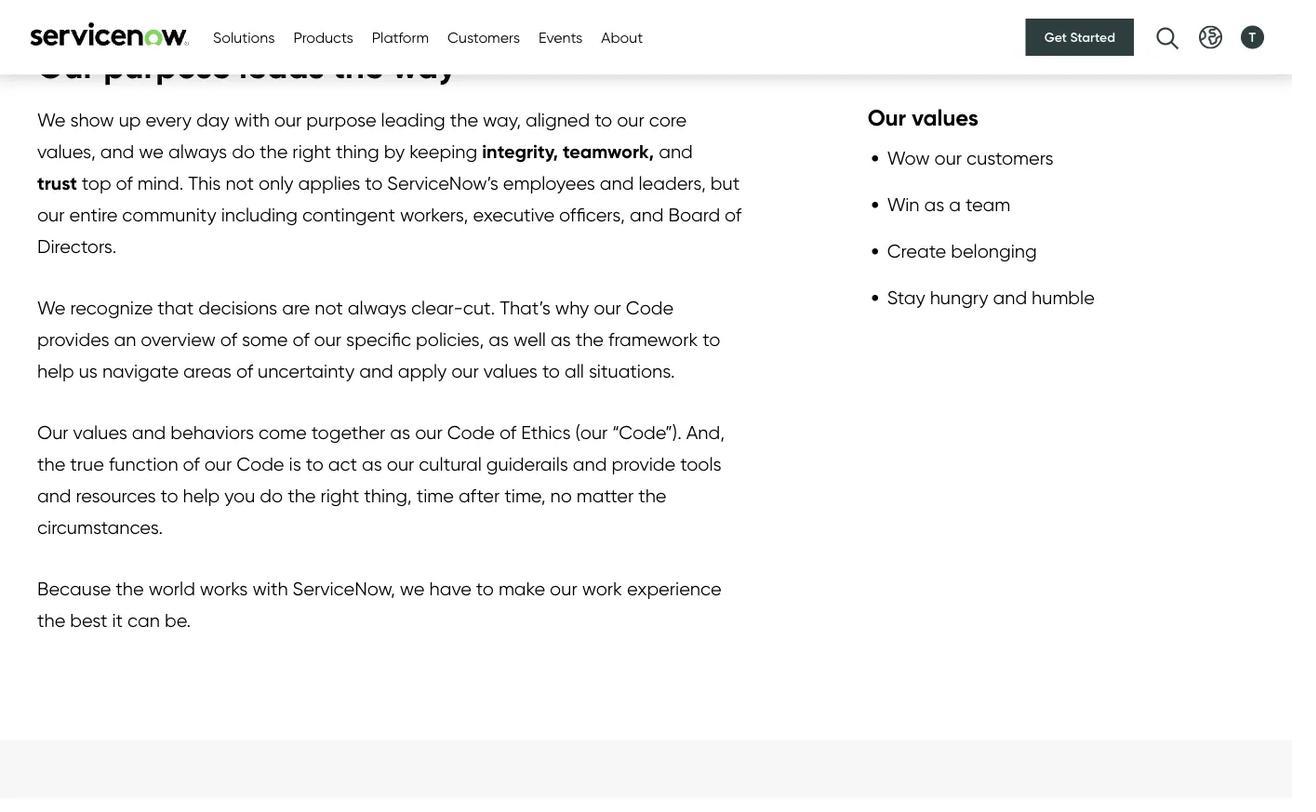 Task type: describe. For each thing, give the bounding box(es) containing it.
help inside "we recognize that decisions are not always clear-cut. that's why our code provides an overview of some of our specific policies, as well as the framework to help us navigate areas of uncertainty and apply our values to all situations."
[[37, 360, 74, 382]]

tools
[[680, 453, 722, 475]]

you
[[224, 484, 255, 507]]

to right framework
[[703, 328, 720, 350]]

about button
[[601, 26, 643, 48]]

to down the function
[[161, 484, 178, 507]]

can
[[128, 609, 160, 631]]

because
[[37, 577, 111, 600]]

keeping
[[410, 140, 477, 162]]

the inside "we recognize that decisions are not always clear-cut. that's why our code provides an overview of some of our specific policies, as well as the framework to help us navigate areas of uncertainty and apply our values to all situations."
[[576, 328, 604, 350]]

to inside because the world works with servicenow, we have to make our work experience the best it can be.
[[476, 577, 494, 600]]

belonging
[[951, 240, 1037, 262]]

platform
[[372, 28, 429, 46]]

a
[[949, 193, 961, 216]]

wow
[[887, 147, 930, 169]]

of right areas
[[236, 360, 253, 382]]

do inside we show up every day with our purpose leading the way, aligned to our core values, and we always do the right thing by keeping
[[232, 140, 255, 162]]

create belonging
[[887, 240, 1037, 262]]

our values and behaviors come together as our code of ethics (our "code"). and, the true function of our code is to act as our cultural guiderails and provide tools and resources to help you do the right thing, time after time, no matter the circumstances.
[[37, 421, 725, 538]]

the down is
[[288, 484, 316, 507]]

to left all
[[542, 360, 560, 382]]

our inside 'top of mind. this not only applies to servicenow's employees and leaders, but our entire community including contingent workers, executive officers, and board of directors.'
[[37, 203, 65, 226]]

our left core
[[617, 108, 644, 131]]

the left true
[[37, 453, 65, 475]]

guiderails
[[486, 453, 568, 475]]

that's
[[500, 296, 551, 319]]

our for our values
[[868, 104, 906, 132]]

act
[[328, 453, 357, 475]]

customers
[[448, 28, 520, 46]]

"code").
[[612, 421, 682, 443]]

values for our values and behaviors come together as our code of ethics (our "code"). and, the true function of our code is to act as our cultural guiderails and provide tools and resources to help you do the right thing, time after time, no matter the circumstances.
[[73, 421, 127, 443]]

code inside "we recognize that decisions are not always clear-cut. that's why our code provides an overview of some of our specific policies, as well as the framework to help us navigate areas of uncertainty and apply our values to all situations."
[[626, 296, 674, 319]]

products button
[[293, 26, 353, 48]]

started
[[1070, 29, 1115, 45]]

true
[[70, 453, 104, 475]]

of right top
[[116, 172, 133, 194]]

trust
[[37, 171, 77, 194]]

solutions
[[213, 28, 275, 46]]

hungry
[[930, 286, 988, 309]]

stay
[[887, 286, 925, 309]]

products
[[293, 28, 353, 46]]

function
[[109, 453, 178, 475]]

board
[[668, 203, 720, 226]]

we for we recognize that decisions are not always clear-cut. that's why our code provides an overview of some of our specific policies, as well as the framework to help us navigate areas of uncertainty and apply our values to all situations.
[[37, 296, 66, 319]]

leads
[[239, 46, 324, 88]]

our down behaviors
[[204, 453, 232, 475]]

and down belonging
[[993, 286, 1027, 309]]

some
[[242, 328, 288, 350]]

navigate
[[102, 360, 179, 382]]

events
[[539, 28, 583, 46]]

make
[[499, 577, 545, 600]]

policies,
[[416, 328, 484, 350]]

an
[[114, 328, 136, 350]]

officers,
[[559, 203, 625, 226]]

and down leaders,
[[630, 203, 664, 226]]

customers button
[[448, 26, 520, 48]]

servicenow,
[[293, 577, 395, 600]]

cultural
[[419, 453, 482, 475]]

always inside "we recognize that decisions are not always clear-cut. that's why our code provides an overview of some of our specific policies, as well as the framework to help us navigate areas of uncertainty and apply our values to all situations."
[[348, 296, 407, 319]]

specific
[[346, 328, 411, 350]]

have
[[429, 577, 472, 600]]

executive
[[473, 203, 555, 226]]

core
[[649, 108, 687, 131]]

teamwork,
[[563, 140, 654, 163]]

get started
[[1044, 29, 1115, 45]]

and,
[[686, 421, 725, 443]]

up
[[119, 108, 141, 131]]

applies
[[298, 172, 360, 194]]

that
[[158, 296, 194, 319]]

uncertainty
[[258, 360, 355, 382]]

create
[[887, 240, 946, 262]]

not inside 'top of mind. this not only applies to servicenow's employees and leaders, but our entire community including contingent workers, executive officers, and board of directors.'
[[225, 172, 254, 194]]

only
[[259, 172, 294, 194]]

clear-
[[411, 296, 463, 319]]

solutions button
[[213, 26, 275, 48]]

no
[[550, 484, 572, 507]]

areas
[[183, 360, 232, 382]]

we inside we show up every day with our purpose leading the way, aligned to our core values, and we always do the right thing by keeping
[[139, 140, 164, 162]]

get
[[1044, 29, 1067, 45]]

not inside "we recognize that decisions are not always clear-cut. that's why our code provides an overview of some of our specific policies, as well as the framework to help us navigate areas of uncertainty and apply our values to all situations."
[[315, 296, 343, 319]]

aligned
[[526, 108, 590, 131]]

our right why at the left top of the page
[[594, 296, 621, 319]]

top
[[82, 172, 111, 194]]

but
[[711, 172, 740, 194]]

our for our values and behaviors come together as our code of ethics (our "code"). and, the true function of our code is to act as our cultural guiderails and provide tools and resources to help you do the right thing, time after time, no matter the circumstances.
[[37, 421, 68, 443]]

customers
[[967, 147, 1054, 169]]

provide
[[612, 453, 676, 475]]

works
[[200, 577, 248, 600]]

of down the decisions at top
[[220, 328, 237, 350]]

integrity, teamwork, and trust
[[37, 140, 693, 194]]

to inside 'top of mind. this not only applies to servicenow's employees and leaders, but our entire community including contingent workers, executive officers, and board of directors.'
[[365, 172, 383, 194]]

top of mind. this not only applies to servicenow's employees and leaders, but our entire community including contingent workers, executive officers, and board of directors.
[[37, 172, 742, 257]]

the left way
[[332, 46, 384, 88]]

framework
[[608, 328, 698, 350]]

we inside because the world works with servicenow, we have to make our work experience the best it can be.
[[400, 577, 425, 600]]

stay hungry and humble
[[887, 286, 1095, 309]]

events button
[[539, 26, 583, 48]]

world
[[149, 577, 195, 600]]

with inside we show up every day with our purpose leading the way, aligned to our core values, and we always do the right thing by keeping
[[234, 108, 270, 131]]

servicenow image
[[28, 22, 191, 46]]

because the world works with servicenow, we have to make our work experience the best it can be.
[[37, 577, 722, 631]]

of down behaviors
[[183, 453, 200, 475]]

to right is
[[306, 453, 324, 475]]

be.
[[165, 609, 191, 631]]

values for our values
[[912, 104, 979, 132]]

and inside "we recognize that decisions are not always clear-cut. that's why our code provides an overview of some of our specific policies, as well as the framework to help us navigate areas of uncertainty and apply our values to all situations."
[[359, 360, 393, 382]]

us
[[79, 360, 98, 382]]

help inside our values and behaviors come together as our code of ethics (our "code"). and, the true function of our code is to act as our cultural guiderails and provide tools and resources to help you do the right thing, time after time, no matter the circumstances.
[[183, 484, 220, 507]]

situations.
[[589, 360, 675, 382]]



Task type: vqa. For each thing, say whether or not it's contained in the screenshot.
program to the top
no



Task type: locate. For each thing, give the bounding box(es) containing it.
our inside our values and behaviors come together as our code of ethics (our "code"). and, the true function of our code is to act as our cultural guiderails and provide tools and resources to help you do the right thing, time after time, no matter the circumstances.
[[37, 421, 68, 443]]

with right "day"
[[234, 108, 270, 131]]

the left way,
[[450, 108, 478, 131]]

decisions
[[198, 296, 277, 319]]

integrity,
[[482, 140, 558, 163]]

platform button
[[372, 26, 429, 48]]

1 horizontal spatial help
[[183, 484, 220, 507]]

our down trust
[[37, 203, 65, 226]]

matter
[[577, 484, 634, 507]]

right up applies
[[292, 140, 331, 162]]

the left best
[[37, 609, 65, 631]]

0 horizontal spatial always
[[168, 140, 227, 162]]

and up the function
[[132, 421, 166, 443]]

it
[[112, 609, 123, 631]]

code up framework
[[626, 296, 674, 319]]

by
[[384, 140, 405, 162]]

not right are
[[315, 296, 343, 319]]

recognize
[[70, 296, 153, 319]]

we show up every day with our purpose leading the way, aligned to our core values, and we always do the right thing by keeping
[[37, 108, 687, 162]]

time,
[[504, 484, 546, 507]]

including
[[221, 203, 298, 226]]

our down leads
[[274, 108, 302, 131]]

we
[[139, 140, 164, 162], [400, 577, 425, 600]]

0 vertical spatial we
[[139, 140, 164, 162]]

as
[[924, 193, 945, 216], [489, 328, 509, 350], [551, 328, 571, 350], [390, 421, 410, 443], [362, 453, 382, 475]]

our
[[37, 46, 95, 88], [868, 104, 906, 132], [37, 421, 68, 443]]

the
[[332, 46, 384, 88], [450, 108, 478, 131], [260, 140, 288, 162], [576, 328, 604, 350], [37, 453, 65, 475], [288, 484, 316, 507], [638, 484, 667, 507], [116, 577, 144, 600], [37, 609, 65, 631]]

1 horizontal spatial purpose
[[306, 108, 376, 131]]

1 vertical spatial our
[[868, 104, 906, 132]]

and down the specific on the left
[[359, 360, 393, 382]]

values inside our values and behaviors come together as our code of ethics (our "code"). and, the true function of our code is to act as our cultural guiderails and provide tools and resources to help you do the right thing, time after time, no matter the circumstances.
[[73, 421, 127, 443]]

not
[[225, 172, 254, 194], [315, 296, 343, 319]]

do inside our values and behaviors come together as our code of ethics (our "code"). and, the true function of our code is to act as our cultural guiderails and provide tools and resources to help you do the right thing, time after time, no matter the circumstances.
[[260, 484, 283, 507]]

1 vertical spatial do
[[260, 484, 283, 507]]

to
[[595, 108, 612, 131], [365, 172, 383, 194], [703, 328, 720, 350], [542, 360, 560, 382], [306, 453, 324, 475], [161, 484, 178, 507], [476, 577, 494, 600]]

as right together
[[390, 421, 410, 443]]

0 vertical spatial always
[[168, 140, 227, 162]]

together
[[311, 421, 385, 443]]

1 horizontal spatial always
[[348, 296, 407, 319]]

1 vertical spatial purpose
[[306, 108, 376, 131]]

0 horizontal spatial code
[[237, 453, 284, 475]]

0 vertical spatial with
[[234, 108, 270, 131]]

2 vertical spatial code
[[237, 453, 284, 475]]

1 vertical spatial always
[[348, 296, 407, 319]]

mind.
[[137, 172, 184, 194]]

1 vertical spatial code
[[447, 421, 495, 443]]

0 horizontal spatial help
[[37, 360, 74, 382]]

always up the specific on the left
[[348, 296, 407, 319]]

entire
[[69, 203, 118, 226]]

are
[[282, 296, 310, 319]]

employees
[[503, 172, 595, 194]]

values down the well
[[484, 360, 538, 382]]

as right act
[[362, 453, 382, 475]]

why
[[555, 296, 589, 319]]

our up cultural
[[415, 421, 443, 443]]

1 vertical spatial we
[[37, 296, 66, 319]]

not right this
[[225, 172, 254, 194]]

we up mind.
[[139, 140, 164, 162]]

do up including
[[232, 140, 255, 162]]

help left us
[[37, 360, 74, 382]]

contingent
[[302, 203, 395, 226]]

win
[[887, 193, 920, 216]]

way,
[[483, 108, 521, 131]]

our left work
[[550, 577, 577, 600]]

0 vertical spatial do
[[232, 140, 255, 162]]

thing
[[336, 140, 379, 162]]

purpose inside we show up every day with our purpose leading the way, aligned to our core values, and we always do the right thing by keeping
[[306, 108, 376, 131]]

right
[[292, 140, 331, 162], [320, 484, 359, 507]]

(our
[[575, 421, 608, 443]]

1 vertical spatial help
[[183, 484, 220, 507]]

our down policies,
[[451, 360, 479, 382]]

after
[[459, 484, 500, 507]]

2 vertical spatial values
[[73, 421, 127, 443]]

0 vertical spatial we
[[37, 108, 66, 131]]

0 vertical spatial purpose
[[104, 46, 231, 88]]

and down true
[[37, 484, 71, 507]]

code up cultural
[[447, 421, 495, 443]]

purpose up every
[[104, 46, 231, 88]]

best
[[70, 609, 107, 631]]

our for our purpose leads the way
[[37, 46, 95, 88]]

of down are
[[293, 328, 309, 350]]

1 we from the top
[[37, 108, 66, 131]]

come
[[259, 421, 307, 443]]

we recognize that decisions are not always clear-cut. that's why our code provides an overview of some of our specific policies, as well as the framework to help us navigate areas of uncertainty and apply our values to all situations.
[[37, 296, 720, 382]]

1 vertical spatial not
[[315, 296, 343, 319]]

code left is
[[237, 453, 284, 475]]

workers,
[[400, 203, 468, 226]]

team
[[966, 193, 1011, 216]]

right inside our values and behaviors come together as our code of ethics (our "code"). and, the true function of our code is to act as our cultural guiderails and provide tools and resources to help you do the right thing, time after time, no matter the circumstances.
[[320, 484, 359, 507]]

way
[[392, 46, 456, 88]]

purpose up thing
[[306, 108, 376, 131]]

and down '(our'
[[573, 453, 607, 475]]

2 we from the top
[[37, 296, 66, 319]]

and down teamwork, at the top
[[600, 172, 634, 194]]

the up it
[[116, 577, 144, 600]]

to down thing
[[365, 172, 383, 194]]

we for we show up every day with our purpose leading the way, aligned to our core values, and we always do the right thing by keeping
[[37, 108, 66, 131]]

every
[[146, 108, 192, 131]]

leaders,
[[639, 172, 706, 194]]

0 horizontal spatial purpose
[[104, 46, 231, 88]]

0 horizontal spatial we
[[139, 140, 164, 162]]

with right works
[[252, 577, 288, 600]]

this
[[188, 172, 221, 194]]

to right have
[[476, 577, 494, 600]]

0 horizontal spatial not
[[225, 172, 254, 194]]

of down but
[[725, 203, 742, 226]]

humble
[[1032, 286, 1095, 309]]

circumstances.
[[37, 516, 163, 538]]

0 vertical spatial not
[[225, 172, 254, 194]]

1 vertical spatial with
[[252, 577, 288, 600]]

we up values,
[[37, 108, 66, 131]]

wow our customers
[[887, 147, 1054, 169]]

the up all
[[576, 328, 604, 350]]

values up true
[[73, 421, 127, 443]]

of up guiderails
[[500, 421, 516, 443]]

our purpose leads the way
[[37, 46, 456, 88]]

our up the thing,
[[387, 453, 414, 475]]

0 vertical spatial code
[[626, 296, 674, 319]]

and down up
[[100, 140, 134, 162]]

to inside we show up every day with our purpose leading the way, aligned to our core values, and we always do the right thing by keeping
[[595, 108, 612, 131]]

1 horizontal spatial values
[[484, 360, 538, 382]]

1 horizontal spatial we
[[400, 577, 425, 600]]

1 vertical spatial we
[[400, 577, 425, 600]]

win as a team
[[887, 193, 1011, 216]]

we up provides
[[37, 296, 66, 319]]

servicenow's
[[387, 172, 498, 194]]

the down provide
[[638, 484, 667, 507]]

0 vertical spatial values
[[912, 104, 979, 132]]

1 vertical spatial values
[[484, 360, 538, 382]]

we inside we show up every day with our purpose leading the way, aligned to our core values, and we always do the right thing by keeping
[[37, 108, 66, 131]]

1 horizontal spatial code
[[447, 421, 495, 443]]

provides
[[37, 328, 109, 350]]

of
[[116, 172, 133, 194], [725, 203, 742, 226], [220, 328, 237, 350], [293, 328, 309, 350], [236, 360, 253, 382], [500, 421, 516, 443], [183, 453, 200, 475]]

our up 'uncertainty'
[[314, 328, 342, 350]]

0 vertical spatial right
[[292, 140, 331, 162]]

our inside because the world works with servicenow, we have to make our work experience the best it can be.
[[550, 577, 577, 600]]

1 vertical spatial right
[[320, 484, 359, 507]]

2 vertical spatial our
[[37, 421, 68, 443]]

do
[[232, 140, 255, 162], [260, 484, 283, 507]]

well
[[514, 328, 546, 350]]

leading
[[381, 108, 445, 131]]

experience
[[627, 577, 722, 600]]

always up this
[[168, 140, 227, 162]]

we
[[37, 108, 66, 131], [37, 296, 66, 319]]

and
[[100, 140, 134, 162], [659, 140, 693, 162], [600, 172, 634, 194], [630, 203, 664, 226], [993, 286, 1027, 309], [359, 360, 393, 382], [132, 421, 166, 443], [573, 453, 607, 475], [37, 484, 71, 507]]

we inside "we recognize that decisions are not always clear-cut. that's why our code provides an overview of some of our specific policies, as well as the framework to help us navigate areas of uncertainty and apply our values to all situations."
[[37, 296, 66, 319]]

about
[[601, 28, 643, 46]]

1 horizontal spatial not
[[315, 296, 343, 319]]

2 horizontal spatial code
[[626, 296, 674, 319]]

values,
[[37, 140, 96, 162]]

right inside we show up every day with our purpose leading the way, aligned to our core values, and we always do the right thing by keeping
[[292, 140, 331, 162]]

0 vertical spatial help
[[37, 360, 74, 382]]

day
[[196, 108, 229, 131]]

and inside we show up every day with our purpose leading the way, aligned to our core values, and we always do the right thing by keeping
[[100, 140, 134, 162]]

do right you
[[260, 484, 283, 507]]

all
[[565, 360, 584, 382]]

get started link
[[1026, 19, 1134, 56]]

right down act
[[320, 484, 359, 507]]

always inside we show up every day with our purpose leading the way, aligned to our core values, and we always do the right thing by keeping
[[168, 140, 227, 162]]

and inside integrity, teamwork, and trust
[[659, 140, 693, 162]]

as left "a" at the top of page
[[924, 193, 945, 216]]

0 vertical spatial our
[[37, 46, 95, 88]]

and up leaders,
[[659, 140, 693, 162]]

the up only
[[260, 140, 288, 162]]

1 horizontal spatial do
[[260, 484, 283, 507]]

community
[[122, 203, 216, 226]]

0 horizontal spatial values
[[73, 421, 127, 443]]

to up teamwork, at the top
[[595, 108, 612, 131]]

ethics
[[521, 421, 571, 443]]

with inside because the world works with servicenow, we have to make our work experience the best it can be.
[[252, 577, 288, 600]]

help left you
[[183, 484, 220, 507]]

our right wow
[[935, 147, 962, 169]]

we left have
[[400, 577, 425, 600]]

as right the well
[[551, 328, 571, 350]]

as left the well
[[489, 328, 509, 350]]

0 horizontal spatial do
[[232, 140, 255, 162]]

with
[[234, 108, 270, 131], [252, 577, 288, 600]]

values inside "we recognize that decisions are not always clear-cut. that's why our code provides an overview of some of our specific policies, as well as the framework to help us navigate areas of uncertainty and apply our values to all situations."
[[484, 360, 538, 382]]

values up 'wow our customers'
[[912, 104, 979, 132]]

cut.
[[463, 296, 495, 319]]

2 horizontal spatial values
[[912, 104, 979, 132]]

is
[[289, 453, 301, 475]]

directors.
[[37, 235, 117, 257]]



